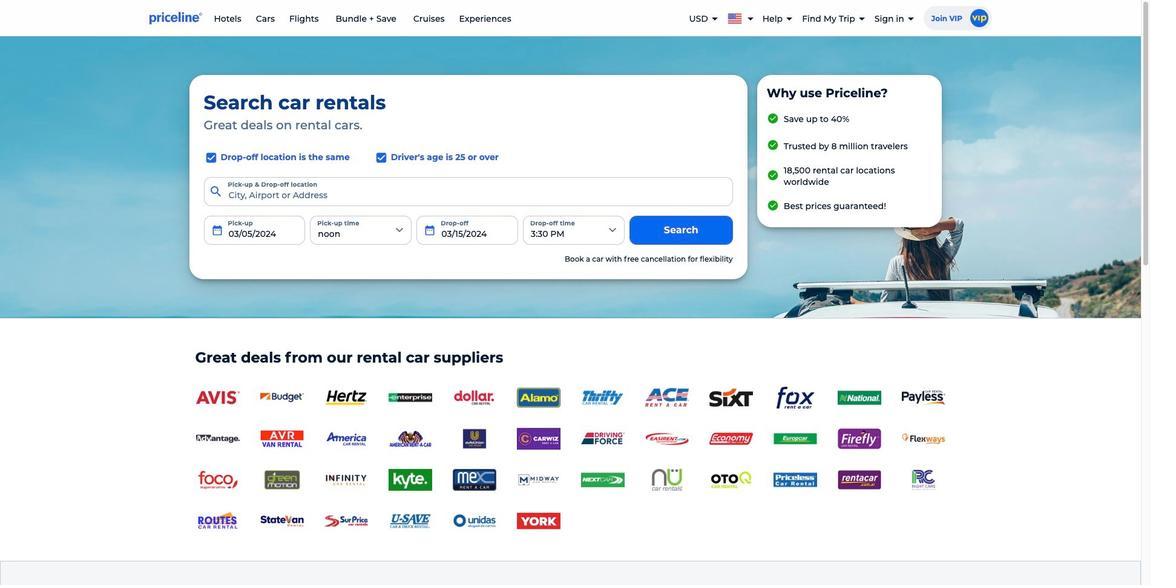Task type: locate. For each thing, give the bounding box(es) containing it.
america car rental image
[[324, 429, 368, 450]]

rentacar image
[[837, 470, 881, 492]]

unidas image
[[452, 511, 496, 533]]

fox image
[[773, 388, 817, 409]]

priceless image
[[773, 470, 817, 492]]

thrifty image
[[581, 388, 624, 409]]

flexways image
[[902, 429, 945, 450]]

alamo image
[[517, 388, 560, 409]]

national image
[[837, 388, 881, 409]]

advantage image
[[196, 429, 239, 450]]

en us image
[[727, 11, 747, 24]]

green motion image
[[260, 470, 304, 492]]

hertz image
[[324, 388, 368, 409]]

budget image
[[260, 388, 304, 409]]

right cars image
[[902, 470, 945, 492]]

ace image
[[645, 388, 689, 409]]

otoq image
[[709, 470, 753, 492]]

state van rental image
[[260, 511, 304, 533]]

nextcar image
[[581, 470, 624, 492]]

dollar image
[[452, 388, 496, 409]]

midway image
[[517, 470, 560, 492]]

calendar image
[[211, 224, 223, 237]]

foco image
[[196, 470, 239, 492]]

kyte image
[[388, 470, 432, 492]]

nü image
[[645, 470, 689, 492]]

Drop-off field
[[417, 216, 518, 245]]

american image
[[388, 429, 432, 450]]

vip badge icon image
[[970, 9, 988, 27]]

Pick-up field
[[204, 216, 305, 245]]



Task type: describe. For each thing, give the bounding box(es) containing it.
firefly image
[[837, 429, 881, 450]]

economy image
[[709, 429, 753, 450]]

autounion image
[[452, 429, 496, 450]]

calendar image
[[424, 224, 436, 237]]

City, Airport or Address text field
[[204, 177, 733, 206]]

surprice image
[[324, 511, 368, 533]]

york image
[[517, 511, 560, 533]]

carwiz image
[[517, 429, 560, 450]]

priceline.com home image
[[149, 12, 202, 25]]

easirent image
[[645, 429, 689, 450]]

infinity image
[[324, 470, 368, 492]]

enterprise image
[[388, 388, 432, 409]]

driving force image
[[581, 429, 624, 450]]

payless image
[[902, 391, 945, 406]]

avis image
[[196, 388, 239, 409]]

airport van rental image
[[260, 429, 304, 450]]

mex image
[[452, 470, 496, 492]]

sixt image
[[709, 388, 753, 409]]

routes image
[[196, 511, 239, 533]]

europcar image
[[773, 429, 817, 450]]

u save image
[[388, 511, 432, 533]]



Task type: vqa. For each thing, say whether or not it's contained in the screenshot.
'Advertisement' region
no



